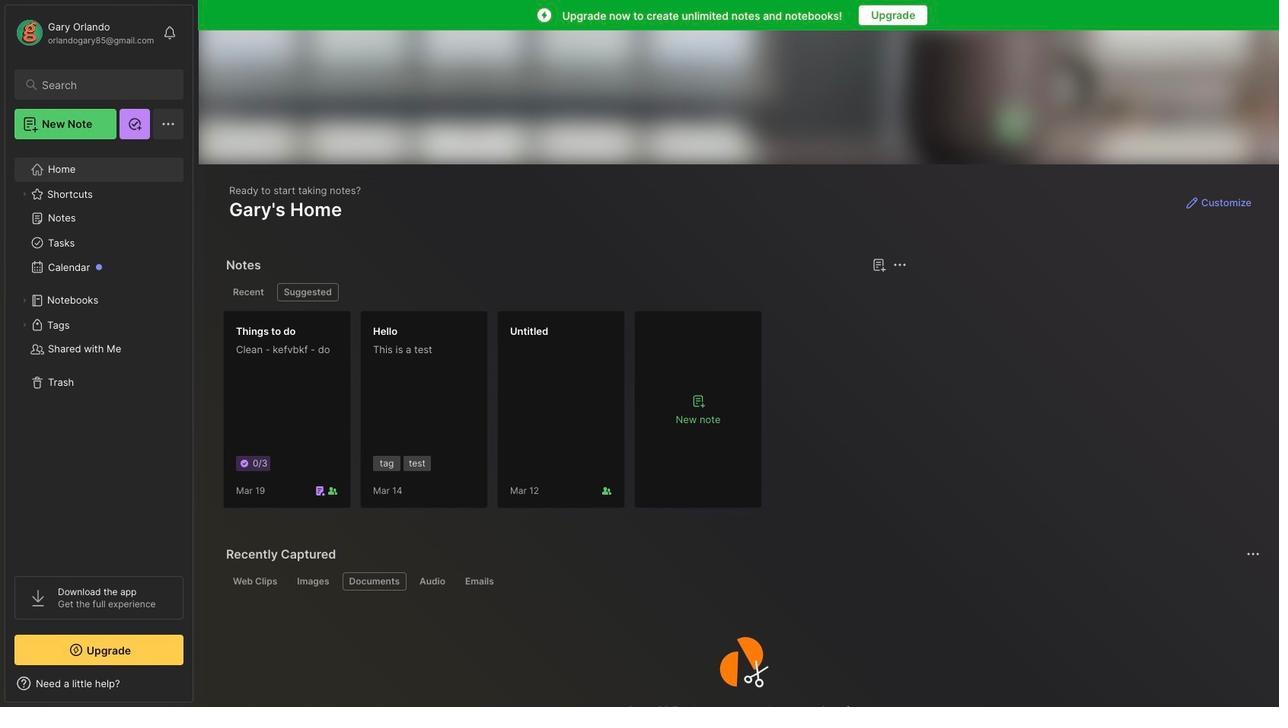 Task type: locate. For each thing, give the bounding box(es) containing it.
1 vertical spatial more actions field
[[1243, 544, 1264, 565]]

0 vertical spatial more actions image
[[891, 256, 909, 274]]

tab
[[226, 283, 271, 302], [277, 283, 339, 302], [226, 573, 284, 591], [290, 573, 336, 591], [342, 573, 407, 591], [413, 573, 452, 591], [458, 573, 501, 591]]

row group
[[223, 311, 771, 518]]

tab list
[[226, 283, 905, 302], [226, 573, 1258, 591]]

1 vertical spatial tab list
[[226, 573, 1258, 591]]

tree inside main element
[[5, 148, 193, 563]]

0 horizontal spatial more actions image
[[891, 256, 909, 274]]

0 vertical spatial tab list
[[226, 283, 905, 302]]

More actions field
[[890, 254, 911, 276], [1243, 544, 1264, 565]]

1 horizontal spatial more actions field
[[1243, 544, 1264, 565]]

expand notebooks image
[[20, 296, 29, 305]]

1 tab list from the top
[[226, 283, 905, 302]]

0 vertical spatial more actions field
[[890, 254, 911, 276]]

None search field
[[42, 75, 170, 94]]

more actions image
[[891, 256, 909, 274], [1244, 545, 1262, 563]]

1 horizontal spatial more actions image
[[1244, 545, 1262, 563]]

1 vertical spatial more actions image
[[1244, 545, 1262, 563]]

tree
[[5, 148, 193, 563]]



Task type: describe. For each thing, give the bounding box(es) containing it.
2 tab list from the top
[[226, 573, 1258, 591]]

0 horizontal spatial more actions field
[[890, 254, 911, 276]]

main element
[[0, 0, 198, 707]]

click to collapse image
[[192, 679, 204, 697]]

none search field inside main element
[[42, 75, 170, 94]]

Account field
[[14, 18, 154, 48]]

WHAT'S NEW field
[[5, 672, 193, 696]]

expand tags image
[[20, 321, 29, 330]]

Search text field
[[42, 78, 170, 92]]



Task type: vqa. For each thing, say whether or not it's contained in the screenshot.
tree at left inside the Main element
yes



